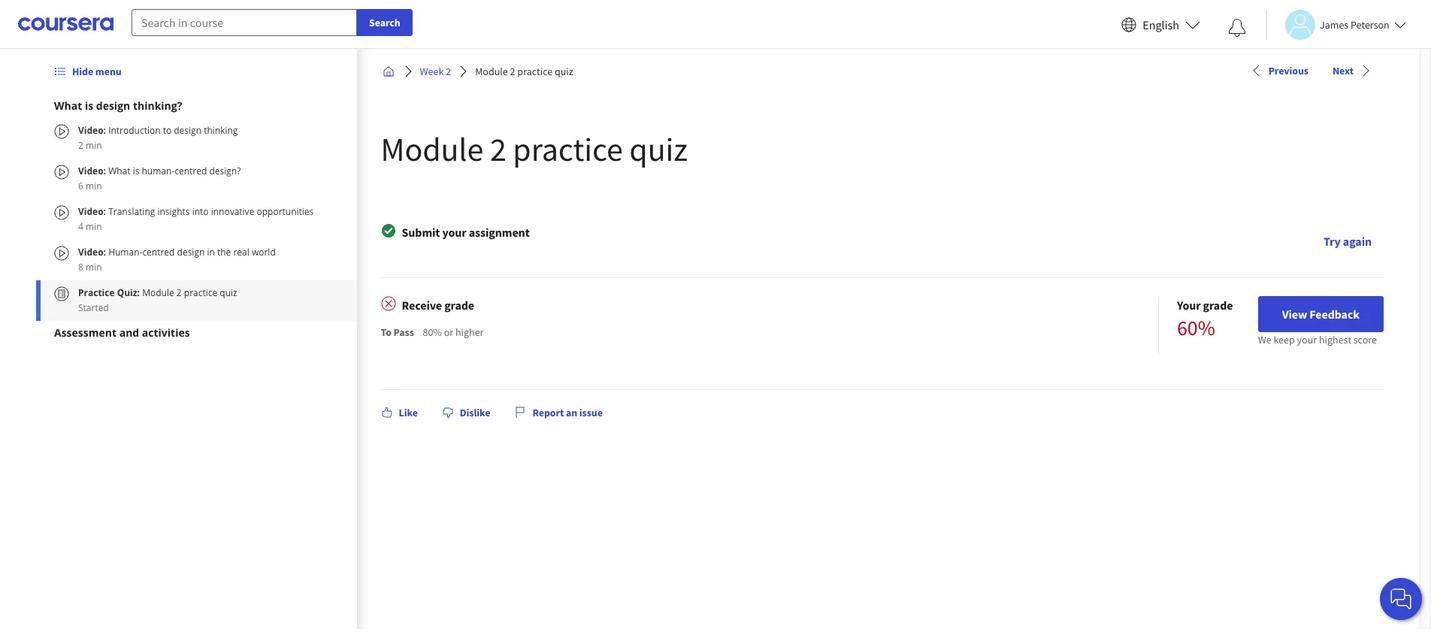 Task type: describe. For each thing, give the bounding box(es) containing it.
module inside "link"
[[475, 65, 508, 78]]

2 inside practice quiz: module 2 practice quiz started
[[177, 286, 182, 299]]

quiz:
[[117, 286, 140, 299]]

hide
[[72, 65, 93, 78]]

what is design thinking? button
[[54, 98, 339, 114]]

previous button
[[1245, 57, 1315, 84]]

Search in course text field
[[132, 9, 357, 36]]

practice inside practice quiz: module 2 practice quiz started
[[184, 286, 217, 299]]

and
[[119, 325, 139, 340]]

80%
[[423, 325, 442, 339]]

report
[[533, 406, 564, 419]]

submit
[[402, 225, 440, 240]]

design?
[[209, 165, 241, 177]]

issue
[[579, 406, 603, 419]]

we
[[1258, 333, 1272, 347]]

introduction
[[108, 124, 161, 137]]

world
[[252, 246, 276, 259]]

module 2 practice quiz inside "link"
[[475, 65, 573, 78]]

min inside the video: translating insights into innovative opportunities 4 min
[[86, 220, 102, 233]]

activity incomplete image
[[381, 296, 396, 311]]

video: human-centred design in the real world 8 min
[[78, 246, 276, 274]]

what inside the video: what is human-centred design? 6 min
[[108, 165, 130, 177]]

design inside what is design thinking? dropdown button
[[96, 98, 130, 113]]

to
[[381, 325, 392, 339]]

higher
[[455, 325, 484, 339]]

video: introduction to design thinking 2 min
[[78, 124, 238, 152]]

your
[[1177, 298, 1201, 313]]

practice inside "link"
[[517, 65, 553, 78]]

report an issue button
[[508, 399, 609, 426]]

80% or higher
[[423, 325, 484, 339]]

report an issue
[[533, 406, 603, 419]]

human-
[[142, 165, 175, 177]]

keep
[[1274, 333, 1295, 347]]

human-
[[108, 246, 142, 259]]

innovative
[[211, 205, 254, 218]]

an
[[566, 406, 577, 419]]

1 vertical spatial module 2 practice quiz
[[381, 129, 688, 170]]

into
[[192, 205, 209, 218]]

to pass
[[381, 325, 414, 339]]

min inside 'video: introduction to design thinking 2 min'
[[86, 139, 102, 152]]

4
[[78, 220, 83, 233]]

assessment
[[54, 325, 117, 340]]

activities
[[142, 325, 190, 340]]

design for introduction
[[174, 124, 201, 137]]

pass
[[394, 325, 414, 339]]

receive grade
[[402, 298, 474, 313]]

module 2 practice quiz link
[[469, 58, 579, 85]]

video: for 8 min
[[78, 246, 106, 259]]

practice
[[78, 286, 115, 299]]

peterson
[[1351, 18, 1390, 31]]

james peterson
[[1320, 18, 1390, 31]]

next button
[[1327, 57, 1378, 84]]

2 horizontal spatial quiz
[[629, 129, 688, 170]]

your grade 60%
[[1177, 298, 1233, 341]]

translating
[[108, 205, 155, 218]]

coursera image
[[18, 12, 114, 36]]

english
[[1143, 17, 1179, 32]]

practice quiz: module 2 practice quiz started
[[78, 286, 237, 314]]

grade for your grade 60%
[[1203, 298, 1233, 313]]

dislike button
[[436, 399, 496, 426]]

min inside video: human-centred design in the real world 8 min
[[86, 261, 102, 274]]

next
[[1333, 64, 1354, 78]]

is inside dropdown button
[[85, 98, 93, 113]]

60%
[[1177, 314, 1215, 341]]

is inside the video: what is human-centred design? 6 min
[[133, 165, 139, 177]]

video: what is human-centred design? 6 min
[[78, 165, 241, 192]]

0 horizontal spatial your
[[442, 225, 467, 240]]

james
[[1320, 18, 1349, 31]]

real
[[233, 246, 249, 259]]

assessment and activities button
[[54, 325, 339, 341]]

video: for 2 min
[[78, 124, 106, 137]]



Task type: locate. For each thing, give the bounding box(es) containing it.
grade up 80% or higher on the left bottom of page
[[444, 298, 474, 313]]

2 vertical spatial design
[[177, 246, 205, 259]]

practice
[[517, 65, 553, 78], [513, 129, 623, 170], [184, 286, 217, 299]]

1 vertical spatial module
[[381, 129, 483, 170]]

2
[[446, 65, 451, 78], [510, 65, 515, 78], [490, 129, 506, 170], [78, 139, 83, 152], [177, 286, 182, 299]]

insights
[[157, 205, 190, 218]]

feedback
[[1310, 307, 1360, 322]]

search button
[[357, 9, 412, 36]]

dislike
[[460, 406, 490, 419]]

view feedback button
[[1258, 296, 1384, 332]]

0 horizontal spatial is
[[85, 98, 93, 113]]

grade for receive grade
[[444, 298, 474, 313]]

like button
[[375, 399, 424, 426]]

2 vertical spatial practice
[[184, 286, 217, 299]]

try
[[1324, 234, 1341, 249]]

design left in
[[177, 246, 205, 259]]

min right 6
[[86, 180, 102, 192]]

video: translating insights into innovative opportunities 4 min
[[78, 205, 314, 233]]

james peterson button
[[1266, 9, 1406, 39]]

thinking
[[204, 124, 238, 137]]

min inside the video: what is human-centred design? 6 min
[[86, 180, 102, 192]]

quiz
[[555, 65, 573, 78], [629, 129, 688, 170], [220, 286, 237, 299]]

assignment
[[469, 225, 530, 240]]

menu
[[95, 65, 122, 78]]

4 video: from the top
[[78, 246, 106, 259]]

quiz inside "link"
[[555, 65, 573, 78]]

your right submit
[[442, 225, 467, 240]]

video: for 6 min
[[78, 165, 106, 177]]

2 vertical spatial quiz
[[220, 286, 237, 299]]

centred inside video: human-centred design in the real world 8 min
[[142, 246, 175, 259]]

module inside practice quiz: module 2 practice quiz started
[[142, 286, 174, 299]]

centred
[[175, 165, 207, 177], [142, 246, 175, 259]]

is down hide menu button
[[85, 98, 93, 113]]

1 horizontal spatial what
[[108, 165, 130, 177]]

1 horizontal spatial your
[[1297, 333, 1317, 347]]

previous
[[1269, 64, 1309, 78]]

design right to
[[174, 124, 201, 137]]

grade
[[444, 298, 474, 313], [1203, 298, 1233, 313]]

started
[[78, 301, 109, 314]]

3 video: from the top
[[78, 205, 106, 218]]

or
[[444, 325, 453, 339]]

video:
[[78, 124, 106, 137], [78, 165, 106, 177], [78, 205, 106, 218], [78, 246, 106, 259]]

min right 8
[[86, 261, 102, 274]]

week 2 link
[[414, 58, 457, 85]]

submit your assignment
[[402, 225, 530, 240]]

try again
[[1324, 234, 1372, 249]]

we keep your highest score
[[1258, 333, 1377, 347]]

1 vertical spatial centred
[[142, 246, 175, 259]]

in
[[207, 246, 215, 259]]

0 vertical spatial design
[[96, 98, 130, 113]]

quiz inside practice quiz: module 2 practice quiz started
[[220, 286, 237, 299]]

0 horizontal spatial quiz
[[220, 286, 237, 299]]

video: up 4 at the top left of the page
[[78, 205, 106, 218]]

again
[[1343, 234, 1372, 249]]

assessment and activities
[[54, 325, 190, 340]]

1 vertical spatial your
[[1297, 333, 1317, 347]]

module
[[475, 65, 508, 78], [381, 129, 483, 170], [142, 286, 174, 299]]

1 grade from the left
[[444, 298, 474, 313]]

video: inside the video: translating insights into innovative opportunities 4 min
[[78, 205, 106, 218]]

home image
[[382, 65, 394, 77]]

video: inside the video: what is human-centred design? 6 min
[[78, 165, 106, 177]]

min down what is design thinking?
[[86, 139, 102, 152]]

grade inside your grade 60%
[[1203, 298, 1233, 313]]

hide menu
[[72, 65, 122, 78]]

chat with us image
[[1389, 587, 1413, 611]]

1 vertical spatial design
[[174, 124, 201, 137]]

0 vertical spatial module
[[475, 65, 508, 78]]

0 vertical spatial practice
[[517, 65, 553, 78]]

0 vertical spatial what
[[54, 98, 82, 113]]

search
[[369, 16, 400, 29]]

2 vertical spatial module
[[142, 286, 174, 299]]

video: up 6
[[78, 165, 106, 177]]

design up introduction
[[96, 98, 130, 113]]

2 inside 'video: introduction to design thinking 2 min'
[[78, 139, 83, 152]]

week
[[420, 65, 444, 78]]

centred left design?
[[175, 165, 207, 177]]

receive
[[402, 298, 442, 313]]

2 min from the top
[[86, 180, 102, 192]]

what is design thinking?
[[54, 98, 182, 113]]

0 vertical spatial centred
[[175, 165, 207, 177]]

min
[[86, 139, 102, 152], [86, 180, 102, 192], [86, 220, 102, 233], [86, 261, 102, 274]]

module 2 practice quiz
[[475, 65, 573, 78], [381, 129, 688, 170]]

1 horizontal spatial grade
[[1203, 298, 1233, 313]]

grade right your
[[1203, 298, 1233, 313]]

video: inside video: human-centred design in the real world 8 min
[[78, 246, 106, 259]]

what down hide
[[54, 98, 82, 113]]

6
[[78, 180, 83, 192]]

highest
[[1319, 333, 1351, 347]]

1 min from the top
[[86, 139, 102, 152]]

centred inside the video: what is human-centred design? 6 min
[[175, 165, 207, 177]]

2 inside "link"
[[510, 65, 515, 78]]

week 2
[[420, 65, 451, 78]]

0 horizontal spatial what
[[54, 98, 82, 113]]

0 horizontal spatial grade
[[444, 298, 474, 313]]

video: inside 'video: introduction to design thinking 2 min'
[[78, 124, 106, 137]]

english button
[[1116, 0, 1206, 49]]

activity completed image
[[381, 223, 396, 238]]

4 min from the top
[[86, 261, 102, 274]]

design for human-
[[177, 246, 205, 259]]

is
[[85, 98, 93, 113], [133, 165, 139, 177]]

what
[[54, 98, 82, 113], [108, 165, 130, 177]]

0 vertical spatial module 2 practice quiz
[[475, 65, 573, 78]]

1 video: from the top
[[78, 124, 106, 137]]

video: up 8
[[78, 246, 106, 259]]

design inside 'video: introduction to design thinking 2 min'
[[174, 124, 201, 137]]

1 vertical spatial quiz
[[629, 129, 688, 170]]

video: down what is design thinking?
[[78, 124, 106, 137]]

centred down insights
[[142, 246, 175, 259]]

hide menu button
[[48, 58, 128, 85]]

what left human-
[[108, 165, 130, 177]]

what inside dropdown button
[[54, 98, 82, 113]]

8
[[78, 261, 83, 274]]

view
[[1282, 307, 1307, 322]]

view feedback
[[1282, 307, 1360, 322]]

is left human-
[[133, 165, 139, 177]]

try again button
[[1312, 223, 1384, 259]]

0 vertical spatial is
[[85, 98, 93, 113]]

2 grade from the left
[[1203, 298, 1233, 313]]

0 vertical spatial your
[[442, 225, 467, 240]]

1 horizontal spatial quiz
[[555, 65, 573, 78]]

your right the keep
[[1297, 333, 1317, 347]]

score
[[1354, 333, 1377, 347]]

to
[[163, 124, 171, 137]]

design inside video: human-centred design in the real world 8 min
[[177, 246, 205, 259]]

1 vertical spatial practice
[[513, 129, 623, 170]]

0 vertical spatial quiz
[[555, 65, 573, 78]]

thinking?
[[133, 98, 182, 113]]

opportunities
[[257, 205, 314, 218]]

2 video: from the top
[[78, 165, 106, 177]]

3 min from the top
[[86, 220, 102, 233]]

the
[[217, 246, 231, 259]]

video: for 4 min
[[78, 205, 106, 218]]

1 vertical spatial is
[[133, 165, 139, 177]]

min right 4 at the top left of the page
[[86, 220, 102, 233]]

show notifications image
[[1228, 19, 1246, 37]]

your
[[442, 225, 467, 240], [1297, 333, 1317, 347]]

design
[[96, 98, 130, 113], [174, 124, 201, 137], [177, 246, 205, 259]]

1 horizontal spatial is
[[133, 165, 139, 177]]

1 vertical spatial what
[[108, 165, 130, 177]]

like
[[399, 406, 418, 419]]



Task type: vqa. For each thing, say whether or not it's contained in the screenshot.


